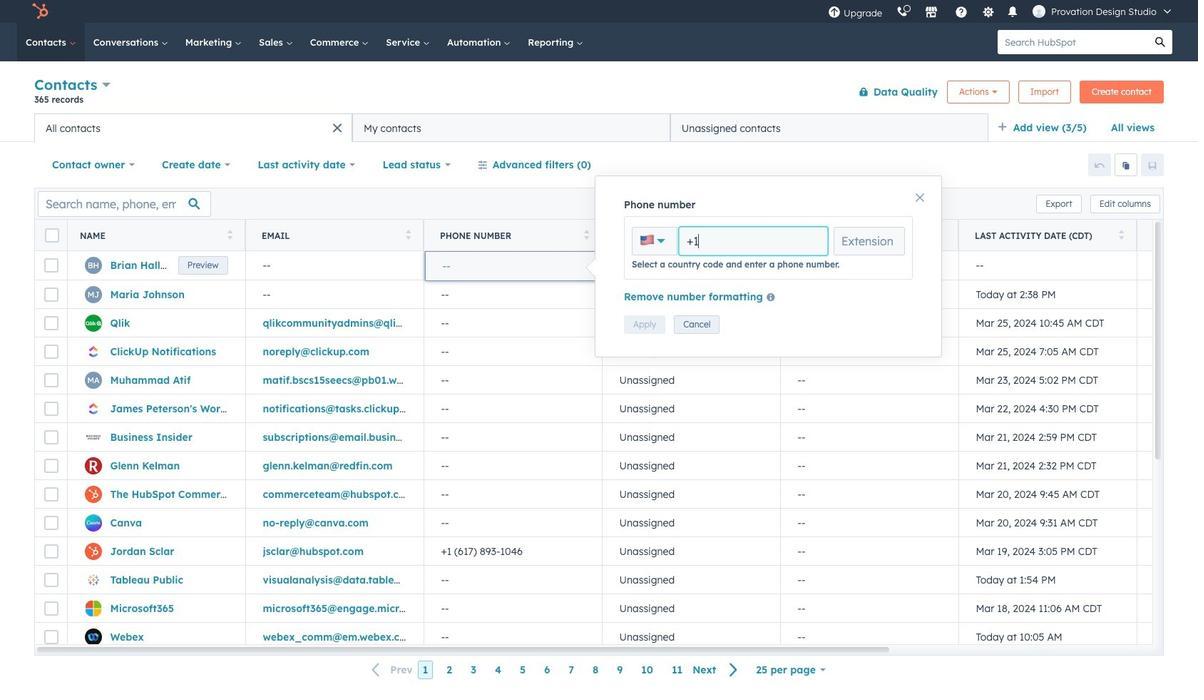 Task type: locate. For each thing, give the bounding box(es) containing it.
1 horizontal spatial press to sort. image
[[1119, 229, 1125, 239]]

2 press to sort. element from the left
[[406, 229, 411, 242]]

1 press to sort. image from the left
[[227, 229, 233, 239]]

james peterson image
[[1033, 5, 1046, 18]]

3 press to sort. image from the left
[[762, 229, 768, 239]]

menu
[[821, 0, 1182, 23]]

banner
[[34, 73, 1164, 113]]

press to sort. element
[[227, 229, 233, 242], [406, 229, 411, 242], [584, 229, 589, 242], [762, 229, 768, 242], [1119, 229, 1125, 242]]

2 horizontal spatial press to sort. image
[[762, 229, 768, 239]]

press to sort. image
[[227, 229, 233, 239], [584, 229, 589, 239], [762, 229, 768, 239]]

None telephone field
[[679, 227, 828, 255]]

2 press to sort. image from the left
[[584, 229, 589, 239]]

1 press to sort. element from the left
[[227, 229, 233, 242]]

0 horizontal spatial press to sort. image
[[406, 229, 411, 239]]

1 press to sort. image from the left
[[406, 229, 411, 239]]

0 horizontal spatial press to sort. image
[[227, 229, 233, 239]]

-- text field
[[443, 258, 583, 274]]

press to sort. image
[[406, 229, 411, 239], [1119, 229, 1125, 239]]

2 press to sort. image from the left
[[1119, 229, 1125, 239]]

5 press to sort. element from the left
[[1119, 229, 1125, 242]]

Search name, phone, email addresses, or company search field
[[38, 191, 211, 217]]

1 horizontal spatial press to sort. image
[[584, 229, 589, 239]]

Extension text field
[[834, 227, 905, 255]]

marketplaces image
[[926, 6, 938, 19]]

column header
[[781, 220, 960, 251]]

close image
[[916, 193, 925, 202]]



Task type: describe. For each thing, give the bounding box(es) containing it.
4 press to sort. element from the left
[[762, 229, 768, 242]]

3 press to sort. element from the left
[[584, 229, 589, 242]]

pagination navigation
[[363, 661, 747, 680]]

Search HubSpot search field
[[998, 30, 1149, 54]]



Task type: vqa. For each thing, say whether or not it's contained in the screenshot.
2nd Press to sort. image from the right
yes



